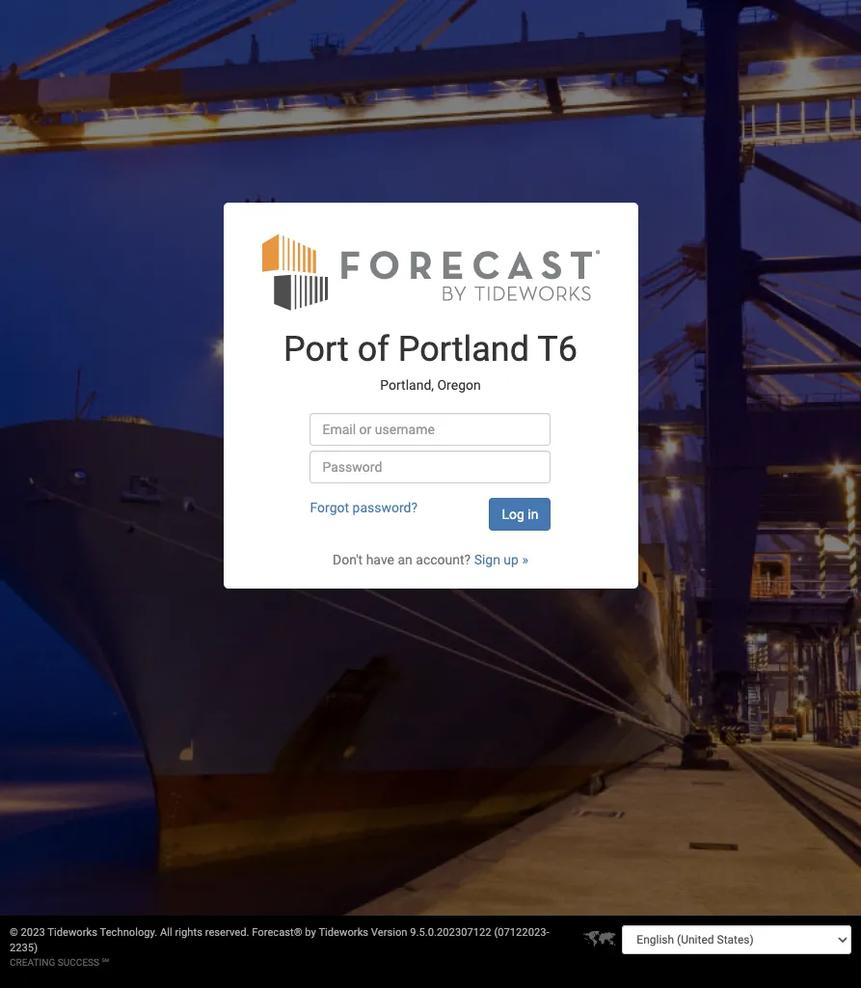 Task type: locate. For each thing, give the bounding box(es) containing it.
Password password field
[[310, 450, 552, 483]]

don't have an account? sign up »
[[333, 552, 529, 567]]

portland
[[398, 329, 530, 369]]

password?
[[353, 500, 418, 515]]

forgot password? log in
[[310, 500, 539, 522]]

sign
[[474, 552, 501, 567]]

tideworks right by
[[319, 927, 369, 939]]

tideworks
[[48, 927, 97, 939], [319, 927, 369, 939]]

account?
[[416, 552, 471, 567]]

1 tideworks from the left
[[48, 927, 97, 939]]

success
[[58, 957, 99, 968]]

2 tideworks from the left
[[319, 927, 369, 939]]

forecast® by tideworks version 9.5.0.202307122 (07122023- 2235) creating success ℠
[[10, 927, 550, 968]]

version
[[371, 927, 408, 939]]

creating
[[10, 957, 55, 968]]

technology.
[[100, 927, 158, 939]]

2235)
[[10, 942, 38, 954]]

1 horizontal spatial tideworks
[[319, 927, 369, 939]]

forgot
[[310, 500, 349, 515]]

t6
[[538, 329, 578, 369]]

reserved.
[[205, 927, 249, 939]]

℠
[[102, 957, 109, 968]]

0 horizontal spatial tideworks
[[48, 927, 97, 939]]

forgot password? link
[[310, 500, 418, 515]]

Email or username text field
[[310, 413, 552, 445]]

port of portland t6 portland, oregon
[[284, 329, 578, 393]]

have
[[366, 552, 395, 567]]

tideworks up "success"
[[48, 927, 97, 939]]

oregon
[[438, 378, 481, 393]]

© 2023 tideworks technology. all rights reserved.
[[10, 927, 252, 939]]

tideworks inside 'forecast® by tideworks version 9.5.0.202307122 (07122023- 2235) creating success ℠'
[[319, 927, 369, 939]]

by
[[305, 927, 316, 939]]

in
[[528, 506, 539, 522]]

log
[[502, 506, 525, 522]]

an
[[398, 552, 413, 567]]



Task type: vqa. For each thing, say whether or not it's contained in the screenshot.
Email or username text box
yes



Task type: describe. For each thing, give the bounding box(es) containing it.
(07122023-
[[494, 927, 550, 939]]

tideworks for 2023
[[48, 927, 97, 939]]

»
[[523, 552, 529, 567]]

9.5.0.202307122
[[410, 927, 492, 939]]

port
[[284, 329, 349, 369]]

don't
[[333, 552, 363, 567]]

all
[[160, 927, 173, 939]]

sign up » link
[[474, 552, 529, 567]]

portland,
[[381, 378, 434, 393]]

©
[[10, 927, 18, 939]]

2023
[[21, 927, 45, 939]]

log in button
[[490, 498, 552, 530]]

rights
[[175, 927, 203, 939]]

tideworks for by
[[319, 927, 369, 939]]

up
[[504, 552, 519, 567]]

of
[[358, 329, 390, 369]]

forecast®
[[252, 927, 303, 939]]

forecast® by tideworks image
[[262, 231, 600, 311]]



